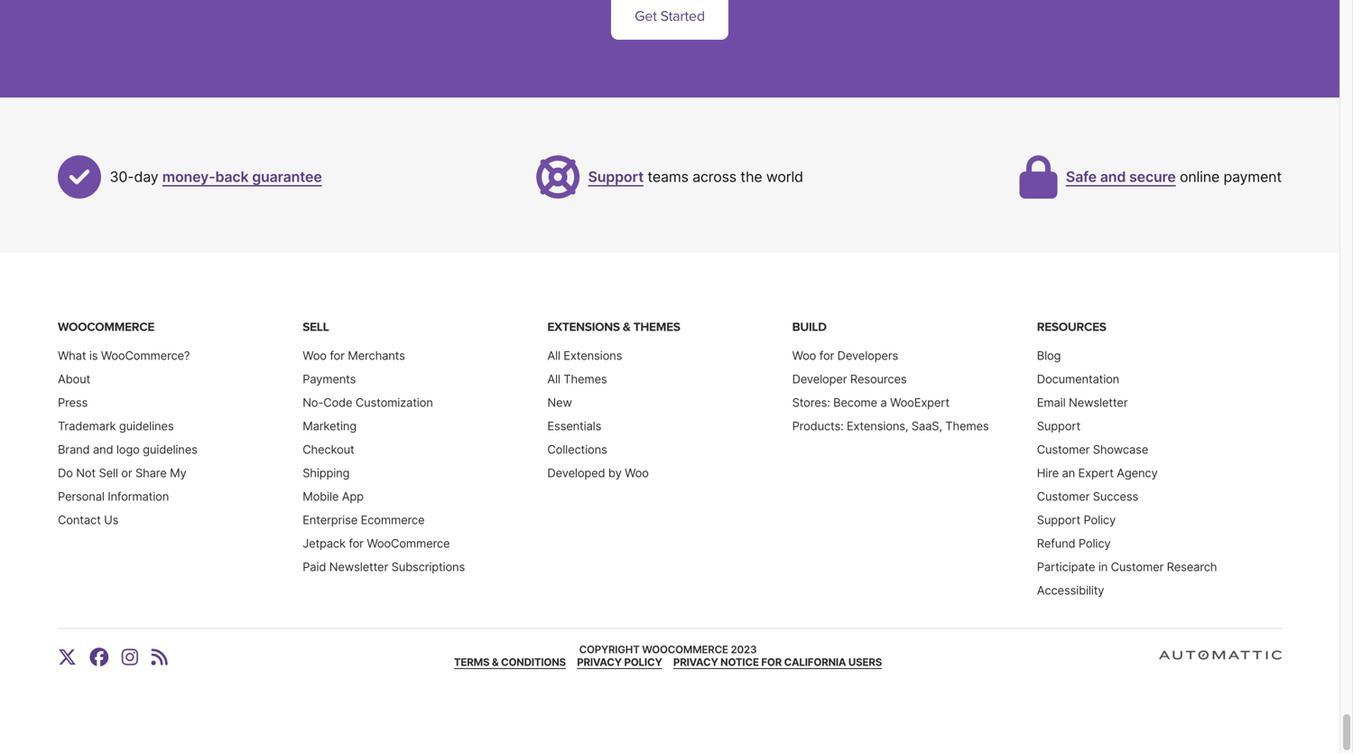Task type: vqa. For each thing, say whether or not it's contained in the screenshot.
'LOGO' at the bottom left
yes



Task type: describe. For each thing, give the bounding box(es) containing it.
collections
[[548, 443, 607, 457]]

brand
[[58, 443, 90, 457]]

policy for privacy policy
[[624, 656, 662, 669]]

personal information
[[58, 490, 169, 504]]

policy for support policy
[[1084, 513, 1116, 527]]

1 vertical spatial themes
[[564, 372, 607, 386]]

for for woocommerce
[[349, 537, 364, 551]]

30-day money-back guarantee
[[110, 168, 322, 186]]

in
[[1099, 560, 1108, 574]]

sell inside do not sell or share my personal information
[[99, 466, 118, 480]]

become
[[834, 396, 878, 410]]

stores: become a wooexpert
[[792, 396, 950, 410]]

hire an expert agency link
[[1037, 466, 1158, 480]]

customer success
[[1037, 490, 1139, 504]]

do not sell or share my personal information
[[58, 466, 186, 504]]

automa
[[1305, 652, 1354, 670]]

documentation link
[[1037, 372, 1120, 386]]

woocommerce inside copyright woocommerce 2023 terms & conditions
[[642, 643, 729, 656]]

safe and secure online payment
[[1066, 168, 1282, 186]]

logo
[[116, 443, 140, 457]]

email newsletter link
[[1037, 396, 1128, 410]]

1 horizontal spatial woo
[[625, 466, 649, 480]]

press link
[[58, 396, 88, 410]]

policy for refund policy
[[1079, 537, 1111, 551]]

merchants
[[348, 349, 405, 363]]

contact us link
[[58, 513, 118, 527]]

ecommerce
[[361, 513, 425, 527]]

an automa link
[[1159, 650, 1354, 670]]

1 vertical spatial extensions
[[564, 349, 622, 363]]

safe and secure link
[[1066, 168, 1176, 186]]

brand and logo guidelines
[[58, 443, 198, 457]]

paid newsletter subscriptions
[[303, 560, 465, 574]]

1 horizontal spatial &
[[623, 320, 631, 335]]

what is woocommerce?
[[58, 349, 190, 363]]

documentation
[[1037, 372, 1120, 386]]

guarantee
[[252, 168, 322, 186]]

a wooexpert
[[881, 396, 950, 410]]

get started
[[635, 8, 705, 25]]

developer resources link
[[792, 372, 907, 386]]

money-back guarantee link
[[162, 168, 322, 186]]

new link
[[548, 396, 572, 410]]

started
[[661, 8, 705, 25]]

teams
[[648, 168, 689, 186]]

accessibility
[[1037, 584, 1105, 598]]

1 horizontal spatial resources
[[1037, 320, 1107, 335]]

hire an expert agency
[[1037, 466, 1158, 480]]

online
[[1180, 168, 1220, 186]]

mobile app link
[[303, 490, 364, 504]]

enterprise ecommerce link
[[303, 513, 425, 527]]

back
[[215, 168, 249, 186]]

woo for developers
[[792, 349, 899, 363]]

by
[[609, 466, 622, 480]]

trademark
[[58, 419, 116, 433]]

woocommerce?
[[101, 349, 190, 363]]

not
[[76, 466, 96, 480]]

agency
[[1117, 466, 1158, 480]]

an automa
[[1282, 652, 1354, 670]]

jetpack for woocommerce link
[[303, 537, 450, 551]]

for right notice
[[762, 656, 782, 669]]

mobile app
[[303, 490, 364, 504]]

users
[[849, 656, 882, 669]]

copyright
[[579, 643, 640, 656]]

participate
[[1037, 560, 1096, 574]]

blog
[[1037, 349, 1061, 363]]

day
[[134, 168, 158, 186]]

1 vertical spatial resources
[[851, 372, 907, 386]]

woo for sell
[[303, 349, 327, 363]]

get started link
[[611, 0, 729, 40]]

all for all extensions
[[548, 349, 561, 363]]

participate in customer research link
[[1037, 560, 1218, 574]]

trademark guidelines link
[[58, 419, 174, 433]]

press
[[58, 396, 88, 410]]

checkout link
[[303, 443, 354, 457]]

paid
[[303, 560, 326, 574]]

support policy
[[1037, 513, 1116, 527]]

customer research
[[1111, 560, 1218, 574]]

payment
[[1224, 168, 1282, 186]]

support teams across the world
[[588, 168, 804, 186]]

0 vertical spatial guidelines
[[119, 419, 174, 433]]

marketing link
[[303, 419, 357, 433]]

money-
[[162, 168, 215, 186]]

developed by woo
[[548, 466, 649, 480]]

the
[[741, 168, 763, 186]]



Task type: locate. For each thing, give the bounding box(es) containing it.
1 horizontal spatial themes
[[634, 320, 681, 335]]

2 vertical spatial support
[[1037, 513, 1081, 527]]

and left logo
[[93, 443, 113, 457]]

2 all from the top
[[548, 372, 561, 386]]

code
[[323, 396, 352, 410]]

0 vertical spatial policy
[[1084, 513, 1116, 527]]

0 horizontal spatial &
[[492, 656, 499, 669]]

0 vertical spatial customer
[[1037, 443, 1090, 457]]

refund
[[1037, 537, 1076, 551]]

what is woocommerce? link
[[58, 349, 190, 363]]

all up new link
[[548, 372, 561, 386]]

0 horizontal spatial and
[[93, 443, 113, 457]]

support for support
[[1037, 419, 1081, 433]]

and for brand
[[93, 443, 113, 457]]

refund policy link
[[1037, 537, 1111, 551]]

saas, themes
[[912, 419, 989, 433]]

privacy for privacy notice for california users
[[674, 656, 718, 669]]

0 vertical spatial resources
[[1037, 320, 1107, 335]]

1 vertical spatial &
[[492, 656, 499, 669]]

terms & conditions link
[[454, 656, 566, 669]]

support for support policy
[[1037, 513, 1081, 527]]

app
[[342, 490, 364, 504]]

0 horizontal spatial resources
[[851, 372, 907, 386]]

0 vertical spatial &
[[623, 320, 631, 335]]

privacy policy link
[[577, 656, 662, 669]]

an
[[1062, 466, 1076, 480]]

1 vertical spatial woocommerce
[[367, 537, 450, 551]]

guidelines up my
[[143, 443, 198, 457]]

support link left teams
[[588, 168, 644, 186]]

for up 'payments'
[[330, 349, 345, 363]]

for up developer
[[820, 349, 835, 363]]

new
[[548, 396, 572, 410]]

customization
[[356, 396, 433, 410]]

and right "safe"
[[1101, 168, 1126, 186]]

enterprise
[[303, 513, 358, 527]]

enterprise ecommerce
[[303, 513, 425, 527]]

newsletter for email
[[1069, 396, 1128, 410]]

my
[[170, 466, 186, 480]]

0 horizontal spatial woo
[[303, 349, 327, 363]]

jetpack
[[303, 537, 346, 551]]

1 vertical spatial support link
[[1037, 419, 1081, 433]]

1 horizontal spatial newsletter
[[1069, 396, 1128, 410]]

essentials
[[548, 419, 602, 433]]

1 horizontal spatial sell
[[303, 320, 329, 335]]

privacy left notice
[[674, 656, 718, 669]]

2 privacy from the left
[[674, 656, 718, 669]]

and
[[1101, 168, 1126, 186], [93, 443, 113, 457]]

no-
[[303, 396, 323, 410]]

0 horizontal spatial themes
[[564, 372, 607, 386]]

privacy notice for california users link
[[674, 656, 882, 669]]

products: extensions, saas, themes link
[[792, 419, 989, 433]]

mobile
[[303, 490, 339, 504]]

notice
[[721, 656, 759, 669]]

1 vertical spatial all
[[548, 372, 561, 386]]

email
[[1037, 396, 1066, 410]]

jetpack for woocommerce
[[303, 537, 450, 551]]

1 vertical spatial support
[[1037, 419, 1081, 433]]

showcase
[[1093, 443, 1149, 457]]

woo up developer
[[792, 349, 817, 363]]

for for merchants
[[330, 349, 345, 363]]

&
[[623, 320, 631, 335], [492, 656, 499, 669]]

sell left or
[[99, 466, 118, 480]]

themes
[[634, 320, 681, 335], [564, 372, 607, 386]]

2 vertical spatial policy
[[624, 656, 662, 669]]

support down email
[[1037, 419, 1081, 433]]

do
[[58, 466, 73, 480]]

success
[[1093, 490, 1139, 504]]

shipping link
[[303, 466, 350, 480]]

sell up the woo for merchants link
[[303, 320, 329, 335]]

support left teams
[[588, 168, 644, 186]]

1 horizontal spatial support link
[[1037, 419, 1081, 433]]

customer success link
[[1037, 490, 1139, 504]]

customer showcase
[[1037, 443, 1149, 457]]

expert
[[1079, 466, 1114, 480]]

woo for developers link
[[792, 349, 899, 363]]

paid newsletter subscriptions link
[[303, 560, 465, 574]]

1 vertical spatial policy
[[1079, 537, 1111, 551]]

for
[[330, 349, 345, 363], [820, 349, 835, 363], [349, 537, 364, 551], [762, 656, 782, 669]]

1 vertical spatial customer
[[1037, 490, 1090, 504]]

0 vertical spatial all
[[548, 349, 561, 363]]

customer up an
[[1037, 443, 1090, 457]]

2 horizontal spatial woocommerce
[[642, 643, 729, 656]]

no-code customization
[[303, 396, 433, 410]]

extensions up all extensions
[[548, 320, 620, 335]]

0 vertical spatial newsletter
[[1069, 396, 1128, 410]]

0 vertical spatial support
[[588, 168, 644, 186]]

marketing
[[303, 419, 357, 433]]

privacy down copyright
[[577, 656, 622, 669]]

refund policy
[[1037, 537, 1111, 551]]

2 horizontal spatial woo
[[792, 349, 817, 363]]

accessibility link
[[1037, 584, 1105, 598]]

customer for customer showcase
[[1037, 443, 1090, 457]]

0 vertical spatial and
[[1101, 168, 1126, 186]]

all extensions
[[548, 349, 622, 363]]

about
[[58, 372, 90, 386]]

1 privacy from the left
[[577, 656, 622, 669]]

privacy policy
[[577, 656, 662, 669]]

support up "refund"
[[1037, 513, 1081, 527]]

customer showcase link
[[1037, 443, 1149, 457]]

is
[[89, 349, 98, 363]]

extensions & themes
[[548, 320, 681, 335]]

collections link
[[548, 443, 607, 457]]

get
[[635, 8, 657, 25]]

or
[[121, 466, 132, 480]]

participate in customer research
[[1037, 560, 1218, 574]]

resources up stores: become a wooexpert link at the bottom of the page
[[851, 372, 907, 386]]

do not sell or share my personal information link
[[58, 466, 186, 504]]

conditions
[[501, 656, 566, 669]]

1 customer from the top
[[1037, 443, 1090, 457]]

2 customer from the top
[[1037, 490, 1090, 504]]

guidelines up logo
[[119, 419, 174, 433]]

woocommerce down ecommerce
[[367, 537, 450, 551]]

shipping
[[303, 466, 350, 480]]

all extensions link
[[548, 349, 622, 363]]

and for safe
[[1101, 168, 1126, 186]]

0 horizontal spatial support link
[[588, 168, 644, 186]]

share
[[135, 466, 167, 480]]

email newsletter
[[1037, 396, 1128, 410]]

customer for customer success
[[1037, 490, 1090, 504]]

support policy link
[[1037, 513, 1116, 527]]

for for developers
[[820, 349, 835, 363]]

all for all themes
[[548, 372, 561, 386]]

policy up in on the bottom right of page
[[1079, 537, 1111, 551]]

woo for build
[[792, 349, 817, 363]]

trademark guidelines
[[58, 419, 174, 433]]

contact
[[58, 513, 101, 527]]

1 vertical spatial newsletter
[[329, 560, 388, 574]]

no-code customization link
[[303, 396, 433, 410]]

1 horizontal spatial woocommerce
[[367, 537, 450, 551]]

woocommerce up notice
[[642, 643, 729, 656]]

copyright woocommerce 2023 terms & conditions
[[454, 643, 757, 669]]

1 vertical spatial sell
[[99, 466, 118, 480]]

2 vertical spatial woocommerce
[[642, 643, 729, 656]]

developers
[[838, 349, 899, 363]]

0 horizontal spatial privacy
[[577, 656, 622, 669]]

products: extensions, saas, themes
[[792, 419, 989, 433]]

& inside copyright woocommerce 2023 terms & conditions
[[492, 656, 499, 669]]

policy down customer success
[[1084, 513, 1116, 527]]

extensions
[[548, 320, 620, 335], [564, 349, 622, 363]]

customer down an
[[1037, 490, 1090, 504]]

privacy for privacy policy
[[577, 656, 622, 669]]

0 horizontal spatial sell
[[99, 466, 118, 480]]

about link
[[58, 372, 90, 386]]

an
[[1282, 652, 1302, 670]]

woo right by
[[625, 466, 649, 480]]

extensions up all themes link
[[564, 349, 622, 363]]

all up all themes at left
[[548, 349, 561, 363]]

support for support teams across the world
[[588, 168, 644, 186]]

0 horizontal spatial newsletter
[[329, 560, 388, 574]]

0 vertical spatial support link
[[588, 168, 644, 186]]

what
[[58, 349, 86, 363]]

all themes link
[[548, 372, 607, 386]]

all themes
[[548, 372, 607, 386]]

newsletter down jetpack for woocommerce
[[329, 560, 388, 574]]

resources up blog
[[1037, 320, 1107, 335]]

woocommerce up is
[[58, 320, 154, 335]]

0 vertical spatial woocommerce
[[58, 320, 154, 335]]

stores: become a wooexpert link
[[792, 396, 950, 410]]

newsletter for paid
[[329, 560, 388, 574]]

support link down email
[[1037, 419, 1081, 433]]

woo up the payments link
[[303, 349, 327, 363]]

1 vertical spatial guidelines
[[143, 443, 198, 457]]

world
[[767, 168, 804, 186]]

0 vertical spatial themes
[[634, 320, 681, 335]]

1 vertical spatial and
[[93, 443, 113, 457]]

newsletter down documentation
[[1069, 396, 1128, 410]]

0 horizontal spatial woocommerce
[[58, 320, 154, 335]]

1 horizontal spatial and
[[1101, 168, 1126, 186]]

1 all from the top
[[548, 349, 561, 363]]

2023
[[731, 643, 757, 656]]

across
[[693, 168, 737, 186]]

for down enterprise ecommerce
[[349, 537, 364, 551]]

0 vertical spatial sell
[[303, 320, 329, 335]]

support link
[[588, 168, 644, 186], [1037, 419, 1081, 433]]

policy down copyright
[[624, 656, 662, 669]]

brand and logo guidelines link
[[58, 443, 198, 457]]

1 horizontal spatial privacy
[[674, 656, 718, 669]]

0 vertical spatial extensions
[[548, 320, 620, 335]]



